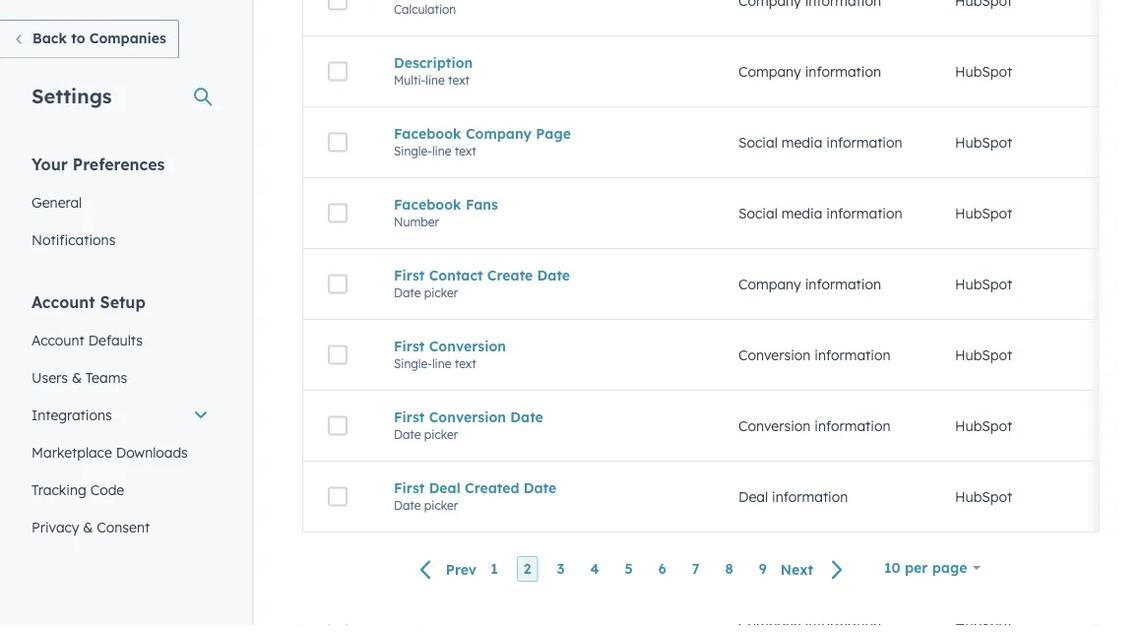 Task type: describe. For each thing, give the bounding box(es) containing it.
conversion information for first conversion
[[738, 346, 891, 364]]

conversion inside first conversion date date picker
[[429, 408, 506, 426]]

3 button
[[550, 556, 572, 582]]

conversion information for first conversion date
[[738, 417, 891, 434]]

9
[[759, 560, 767, 578]]

account setup
[[32, 292, 146, 312]]

description multi-line text
[[394, 54, 473, 87]]

information for first contact create date
[[805, 275, 881, 293]]

first deal created date button
[[394, 479, 691, 496]]

company inside 'facebook company page single-line text'
[[466, 125, 532, 142]]

social for facebook company page
[[738, 134, 778, 151]]

number
[[394, 214, 439, 229]]

text inside 'facebook company page single-line text'
[[455, 144, 476, 158]]

first conversion button
[[394, 337, 691, 355]]

prev button
[[408, 557, 484, 583]]

prev
[[446, 561, 477, 578]]

account defaults link
[[20, 321, 221, 359]]

10
[[884, 559, 901, 576]]

pagination navigation
[[408, 556, 856, 583]]

back
[[32, 30, 67, 47]]

back to companies link
[[0, 20, 179, 59]]

5
[[625, 560, 633, 578]]

5 button
[[618, 556, 640, 582]]

hubspot for first conversion date
[[955, 417, 1012, 434]]

companies
[[89, 30, 166, 47]]

setup
[[100, 292, 146, 312]]

6
[[658, 560, 666, 578]]

privacy & consent
[[32, 518, 150, 536]]

single- inside 'facebook company page single-line text'
[[394, 144, 432, 158]]

date down first conversion single-line text
[[394, 427, 421, 442]]

facebook company page button
[[394, 125, 691, 142]]

4
[[590, 560, 599, 578]]

account setup element
[[20, 291, 221, 583]]

tracking code
[[32, 481, 124, 498]]

company information for first contact create date
[[738, 275, 881, 293]]

settings
[[32, 83, 112, 108]]

date right created
[[524, 479, 557, 496]]

text inside first conversion single-line text
[[455, 356, 476, 371]]

teams
[[86, 369, 127, 386]]

account for account defaults
[[32, 331, 84, 349]]

10 per page button
[[871, 548, 994, 588]]

notifications link
[[20, 221, 221, 258]]

hubspot for first contact create date
[[955, 275, 1012, 293]]

next button
[[774, 557, 856, 583]]

create
[[487, 267, 533, 284]]

media for facebook fans
[[782, 205, 823, 222]]

marketplace
[[32, 444, 112, 461]]

defaults
[[88, 331, 143, 349]]

your preferences
[[32, 154, 165, 174]]

first conversion date date picker
[[394, 408, 543, 442]]

hubspot for description
[[955, 63, 1012, 80]]

tracking code link
[[20, 471, 221, 509]]

code
[[90, 481, 124, 498]]

first contact create date date picker
[[394, 267, 570, 300]]

your
[[32, 154, 68, 174]]

8
[[725, 560, 733, 578]]

3
[[557, 560, 565, 578]]

marketplace downloads link
[[20, 434, 221, 471]]

marketplace downloads
[[32, 444, 188, 461]]

tracking
[[32, 481, 86, 498]]

privacy
[[32, 518, 79, 536]]

per
[[905, 559, 928, 576]]

9 button
[[752, 556, 774, 582]]

consent
[[97, 518, 150, 536]]

line inside 'facebook company page single-line text'
[[432, 144, 451, 158]]

4 button
[[583, 556, 606, 582]]

description button
[[394, 54, 691, 71]]

company information for description
[[738, 63, 881, 80]]

preferences
[[73, 154, 165, 174]]

next
[[781, 561, 813, 578]]

integrations button
[[20, 396, 221, 434]]

date up prev button
[[394, 498, 421, 513]]

first conversion date button
[[394, 408, 691, 426]]

page
[[932, 559, 967, 576]]

social media information for facebook company page
[[738, 134, 902, 151]]

account defaults
[[32, 331, 143, 349]]

first for first conversion date
[[394, 408, 425, 426]]

notifications
[[32, 231, 116, 248]]

information for first conversion date
[[815, 417, 891, 434]]



Task type: locate. For each thing, give the bounding box(es) containing it.
2 account from the top
[[32, 331, 84, 349]]

7
[[692, 560, 700, 578]]

3 hubspot from the top
[[955, 205, 1012, 222]]

first conversion single-line text
[[394, 337, 506, 371]]

hubspot for facebook company page
[[955, 134, 1012, 151]]

information for description
[[805, 63, 881, 80]]

users & teams link
[[20, 359, 221, 396]]

information for first conversion
[[815, 346, 891, 364]]

created
[[465, 479, 519, 496]]

1 vertical spatial company
[[466, 125, 532, 142]]

1 vertical spatial &
[[83, 518, 93, 536]]

1 vertical spatial facebook
[[394, 196, 461, 213]]

1 vertical spatial picker
[[424, 427, 458, 442]]

first inside first deal created date date picker
[[394, 479, 425, 496]]

general
[[32, 193, 82, 211]]

2 facebook from the top
[[394, 196, 461, 213]]

0 vertical spatial &
[[72, 369, 82, 386]]

media for facebook company page
[[782, 134, 823, 151]]

0 vertical spatial text
[[448, 73, 470, 87]]

single-
[[394, 144, 432, 158], [394, 356, 432, 371]]

single- up facebook fans number
[[394, 144, 432, 158]]

picker for deal
[[424, 498, 458, 513]]

2 button
[[517, 556, 538, 582]]

single- up first conversion date date picker
[[394, 356, 432, 371]]

line up first conversion date date picker
[[432, 356, 451, 371]]

date up first deal created date button
[[510, 408, 543, 426]]

1 horizontal spatial deal
[[738, 488, 768, 505]]

5 hubspot from the top
[[955, 346, 1012, 364]]

&
[[72, 369, 82, 386], [83, 518, 93, 536]]

1 vertical spatial line
[[432, 144, 451, 158]]

social media information for facebook fans
[[738, 205, 902, 222]]

7 button
[[685, 556, 706, 582]]

first for first deal created date
[[394, 479, 425, 496]]

text inside description multi-line text
[[448, 73, 470, 87]]

account up users
[[32, 331, 84, 349]]

date down number
[[394, 285, 421, 300]]

text down description
[[448, 73, 470, 87]]

hubspot
[[955, 63, 1012, 80], [955, 134, 1012, 151], [955, 205, 1012, 222], [955, 275, 1012, 293], [955, 346, 1012, 364], [955, 417, 1012, 434], [955, 488, 1012, 505]]

1 vertical spatial text
[[455, 144, 476, 158]]

deal left created
[[429, 479, 461, 496]]

facebook up number
[[394, 196, 461, 213]]

1 vertical spatial company information
[[738, 275, 881, 293]]

downloads
[[116, 444, 188, 461]]

2 media from the top
[[782, 205, 823, 222]]

hubspot for first deal created date
[[955, 488, 1012, 505]]

deal inside first deal created date date picker
[[429, 479, 461, 496]]

0 vertical spatial company information
[[738, 63, 881, 80]]

2 single- from the top
[[394, 356, 432, 371]]

0 vertical spatial account
[[32, 292, 95, 312]]

2 hubspot from the top
[[955, 134, 1012, 151]]

1 vertical spatial social
[[738, 205, 778, 222]]

picker inside first conversion date date picker
[[424, 427, 458, 442]]

1
[[491, 560, 498, 578]]

picker up first deal created date date picker
[[424, 427, 458, 442]]

first inside first conversion single-line text
[[394, 337, 425, 355]]

1 vertical spatial media
[[782, 205, 823, 222]]

1 button
[[484, 556, 505, 582]]

1 vertical spatial social media information
[[738, 205, 902, 222]]

line inside first conversion single-line text
[[432, 356, 451, 371]]

first deal created date date picker
[[394, 479, 557, 513]]

1 vertical spatial conversion information
[[738, 417, 891, 434]]

2 conversion information from the top
[[738, 417, 891, 434]]

& right users
[[72, 369, 82, 386]]

picker for contact
[[424, 285, 458, 300]]

first left created
[[394, 479, 425, 496]]

0 vertical spatial media
[[782, 134, 823, 151]]

facebook fans number
[[394, 196, 498, 229]]

picker up prev button
[[424, 498, 458, 513]]

single- inside first conversion single-line text
[[394, 356, 432, 371]]

integrations
[[32, 406, 112, 423]]

first
[[394, 267, 425, 284], [394, 337, 425, 355], [394, 408, 425, 426], [394, 479, 425, 496]]

0 vertical spatial picker
[[424, 285, 458, 300]]

facebook inside 'facebook company page single-line text'
[[394, 125, 461, 142]]

social media information
[[738, 134, 902, 151], [738, 205, 902, 222]]

1 conversion information from the top
[[738, 346, 891, 364]]

calculation
[[394, 2, 456, 16]]

tab panel containing description
[[287, 0, 1144, 604]]

privacy & consent link
[[20, 509, 221, 546]]

1 vertical spatial account
[[32, 331, 84, 349]]

account
[[32, 292, 95, 312], [32, 331, 84, 349]]

facebook for facebook company page
[[394, 125, 461, 142]]

facebook fans button
[[394, 196, 691, 213]]

1 hubspot from the top
[[955, 63, 1012, 80]]

conversion
[[429, 337, 506, 355], [738, 346, 811, 364], [429, 408, 506, 426], [738, 417, 811, 434]]

0 horizontal spatial &
[[72, 369, 82, 386]]

facebook company page single-line text
[[394, 125, 571, 158]]

deal information
[[738, 488, 848, 505]]

1 vertical spatial single-
[[394, 356, 432, 371]]

line
[[426, 73, 445, 87], [432, 144, 451, 158], [432, 356, 451, 371]]

company for date
[[738, 275, 801, 293]]

10 per page
[[884, 559, 967, 576]]

6 button
[[652, 556, 673, 582]]

3 picker from the top
[[424, 498, 458, 513]]

first inside first conversion date date picker
[[394, 408, 425, 426]]

users
[[32, 369, 68, 386]]

1 social media information from the top
[[738, 134, 902, 151]]

2 vertical spatial company
[[738, 275, 801, 293]]

0 vertical spatial company
[[738, 63, 801, 80]]

0 vertical spatial social media information
[[738, 134, 902, 151]]

1 picker from the top
[[424, 285, 458, 300]]

account up the account defaults
[[32, 292, 95, 312]]

first for first conversion
[[394, 337, 425, 355]]

1 horizontal spatial &
[[83, 518, 93, 536]]

first inside first contact create date date picker
[[394, 267, 425, 284]]

0 vertical spatial conversion information
[[738, 346, 891, 364]]

first down first contact create date date picker
[[394, 337, 425, 355]]

0 vertical spatial social
[[738, 134, 778, 151]]

fans
[[466, 196, 498, 213]]

text up first conversion date date picker
[[455, 356, 476, 371]]

company for text
[[738, 63, 801, 80]]

0 vertical spatial single-
[[394, 144, 432, 158]]

first down first conversion single-line text
[[394, 408, 425, 426]]

text up fans
[[455, 144, 476, 158]]

3 first from the top
[[394, 408, 425, 426]]

back to companies
[[32, 30, 166, 47]]

2 picker from the top
[[424, 427, 458, 442]]

tab panel
[[287, 0, 1144, 604]]

picker inside first deal created date date picker
[[424, 498, 458, 513]]

2 vertical spatial picker
[[424, 498, 458, 513]]

company information
[[738, 63, 881, 80], [738, 275, 881, 293]]

0 vertical spatial line
[[426, 73, 445, 87]]

social for facebook fans
[[738, 205, 778, 222]]

facebook down multi-
[[394, 125, 461, 142]]

7 hubspot from the top
[[955, 488, 1012, 505]]

multi-
[[394, 73, 426, 87]]

information
[[805, 63, 881, 80], [826, 134, 902, 151], [826, 205, 902, 222], [805, 275, 881, 293], [815, 346, 891, 364], [815, 417, 891, 434], [772, 488, 848, 505]]

social
[[738, 134, 778, 151], [738, 205, 778, 222]]

2
[[524, 560, 531, 578]]

0 vertical spatial facebook
[[394, 125, 461, 142]]

& inside users & teams "link"
[[72, 369, 82, 386]]

picker inside first contact create date date picker
[[424, 285, 458, 300]]

4 hubspot from the top
[[955, 275, 1012, 293]]

1 facebook from the top
[[394, 125, 461, 142]]

text
[[448, 73, 470, 87], [455, 144, 476, 158], [455, 356, 476, 371]]

8 button
[[718, 556, 740, 582]]

first for first contact create date
[[394, 267, 425, 284]]

picker down the contact at left top
[[424, 285, 458, 300]]

4 first from the top
[[394, 479, 425, 496]]

& inside "privacy & consent" link
[[83, 518, 93, 536]]

6 hubspot from the top
[[955, 417, 1012, 434]]

deal
[[429, 479, 461, 496], [738, 488, 768, 505]]

2 company information from the top
[[738, 275, 881, 293]]

0 horizontal spatial deal
[[429, 479, 461, 496]]

hubspot for facebook fans
[[955, 205, 1012, 222]]

date
[[537, 267, 570, 284], [394, 285, 421, 300], [510, 408, 543, 426], [394, 427, 421, 442], [524, 479, 557, 496], [394, 498, 421, 513]]

line down description
[[426, 73, 445, 87]]

1 first from the top
[[394, 267, 425, 284]]

facebook for facebook fans
[[394, 196, 461, 213]]

facebook
[[394, 125, 461, 142], [394, 196, 461, 213]]

line inside description multi-line text
[[426, 73, 445, 87]]

contact
[[429, 267, 483, 284]]

picker
[[424, 285, 458, 300], [424, 427, 458, 442], [424, 498, 458, 513]]

facebook inside facebook fans number
[[394, 196, 461, 213]]

company
[[738, 63, 801, 80], [466, 125, 532, 142], [738, 275, 801, 293]]

1 company information from the top
[[738, 63, 881, 80]]

& for users
[[72, 369, 82, 386]]

conversion inside first conversion single-line text
[[429, 337, 506, 355]]

1 single- from the top
[[394, 144, 432, 158]]

2 social from the top
[[738, 205, 778, 222]]

page
[[536, 125, 571, 142]]

users & teams
[[32, 369, 127, 386]]

2 first from the top
[[394, 337, 425, 355]]

your preferences element
[[20, 153, 221, 258]]

2 vertical spatial text
[[455, 356, 476, 371]]

line up facebook fans number
[[432, 144, 451, 158]]

1 account from the top
[[32, 292, 95, 312]]

date right create
[[537, 267, 570, 284]]

1 social from the top
[[738, 134, 778, 151]]

first left the contact at left top
[[394, 267, 425, 284]]

1 media from the top
[[782, 134, 823, 151]]

2 social media information from the top
[[738, 205, 902, 222]]

hubspot for first conversion
[[955, 346, 1012, 364]]

& for privacy
[[83, 518, 93, 536]]

general link
[[20, 184, 221, 221]]

to
[[71, 30, 85, 47]]

media
[[782, 134, 823, 151], [782, 205, 823, 222]]

description
[[394, 54, 473, 71]]

conversion information
[[738, 346, 891, 364], [738, 417, 891, 434]]

information for first deal created date
[[772, 488, 848, 505]]

first contact create date button
[[394, 267, 691, 284]]

account for account setup
[[32, 292, 95, 312]]

2 vertical spatial line
[[432, 356, 451, 371]]

& right privacy
[[83, 518, 93, 536]]

deal up the 9
[[738, 488, 768, 505]]



Task type: vqa. For each thing, say whether or not it's contained in the screenshot.


